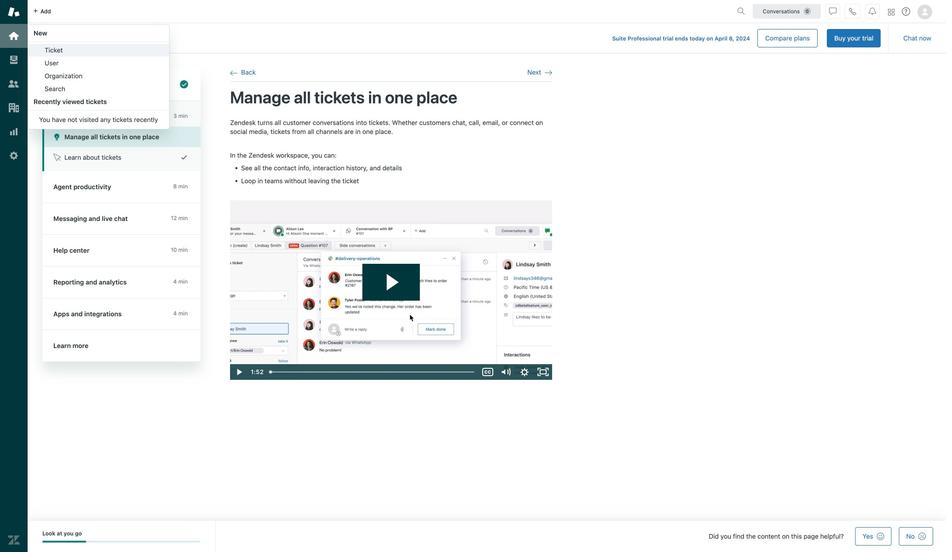Task type: vqa. For each thing, say whether or not it's contained in the screenshot.
tab list
no



Task type: locate. For each thing, give the bounding box(es) containing it.
progress-bar progress bar
[[42, 541, 201, 543]]

menu item
[[28, 44, 169, 57], [28, 57, 169, 70], [28, 70, 169, 82], [28, 82, 169, 95]]

dashboard-tablist tab list
[[42, 36, 162, 53]]

menu
[[28, 24, 170, 129]]

3 menu item from the top
[[28, 70, 169, 82]]

reporting image
[[8, 126, 20, 138]]

tab
[[103, 36, 162, 53]]

customers image
[[8, 78, 20, 90]]

region
[[230, 118, 553, 380]]

get started image
[[8, 30, 20, 42]]

notifications image
[[869, 8, 877, 15]]

footer
[[28, 521, 947, 552]]

April 8, 2024 text field
[[715, 35, 751, 42]]

zendesk support image
[[8, 6, 20, 18]]

heading
[[42, 68, 201, 101]]

tab inside 'dashboard-tablist' tab list
[[103, 36, 162, 53]]

views image
[[8, 54, 20, 66]]

video element
[[230, 200, 553, 380]]

button displays agent's chat status as invisible. image
[[830, 8, 837, 15]]

video thumbnail image
[[230, 200, 553, 380], [230, 200, 553, 380]]



Task type: describe. For each thing, give the bounding box(es) containing it.
2 menu item from the top
[[28, 57, 169, 70]]

zendesk products image
[[889, 9, 895, 15]]

content-title region
[[230, 91, 553, 103]]

admin image
[[8, 150, 20, 162]]

main element
[[0, 0, 28, 552]]

organizations image
[[8, 102, 20, 114]]

progress bar image
[[42, 541, 86, 543]]

4 menu item from the top
[[28, 82, 169, 95]]

zendesk image
[[8, 534, 20, 546]]

get help image
[[903, 7, 911, 16]]

1 menu item from the top
[[28, 44, 169, 57]]



